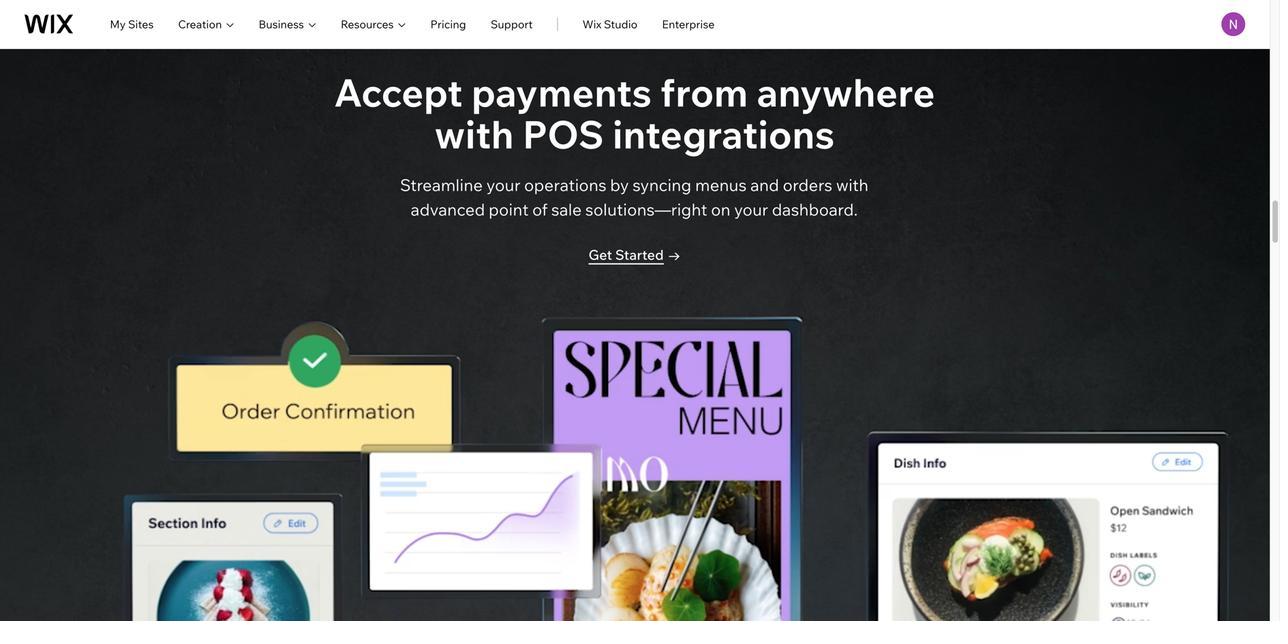 Task type: locate. For each thing, give the bounding box(es) containing it.
payments
[[471, 68, 652, 116]]

advanced
[[411, 199, 485, 220]]

your down the and
[[734, 199, 768, 220]]

get
[[589, 247, 612, 264]]

resources button
[[341, 16, 406, 32]]

with up streamline
[[435, 110, 514, 158]]

pricing link
[[430, 16, 466, 32]]

my
[[110, 17, 126, 31]]

menus
[[695, 175, 747, 195]]

wix studio
[[582, 17, 637, 31]]

0 vertical spatial with
[[435, 110, 514, 158]]

pricing
[[430, 17, 466, 31]]

of
[[532, 199, 548, 220]]

streamline your operations by syncing menus and orders with advanced point of sale solutions—right on your dashboard.
[[400, 175, 868, 220]]

1 vertical spatial your
[[734, 199, 768, 220]]

0 vertical spatial your
[[486, 175, 520, 195]]

wix studio link
[[582, 16, 637, 32]]

integrations
[[612, 110, 835, 158]]

0 horizontal spatial your
[[486, 175, 520, 195]]

sites
[[128, 17, 154, 31]]

support
[[491, 17, 533, 31]]

studio
[[604, 17, 637, 31]]

1 vertical spatial with
[[836, 175, 868, 195]]

with
[[435, 110, 514, 158], [836, 175, 868, 195]]

accept
[[334, 68, 463, 116]]

and
[[750, 175, 779, 195]]

support link
[[491, 16, 533, 32]]

creation
[[178, 17, 222, 31]]

wix
[[582, 17, 601, 31]]

your up 'point'
[[486, 175, 520, 195]]

syncing
[[633, 175, 691, 195]]

with right orders
[[836, 175, 868, 195]]

from
[[660, 68, 748, 116]]

0 horizontal spatial with
[[435, 110, 514, 158]]

enterprise
[[662, 17, 715, 31]]

accept payments from anywhere with pos integrations
[[334, 68, 935, 158]]

resources
[[341, 17, 394, 31]]

your
[[486, 175, 520, 195], [734, 199, 768, 220]]

sale
[[551, 199, 582, 220]]

1 horizontal spatial with
[[836, 175, 868, 195]]



Task type: describe. For each thing, give the bounding box(es) containing it.
creation button
[[178, 16, 234, 32]]

my sites link
[[110, 16, 154, 32]]

with inside accept payments from anywhere with pos integrations
[[435, 110, 514, 158]]

by
[[610, 175, 629, 195]]

anywhere
[[757, 68, 935, 116]]

business
[[259, 17, 304, 31]]

streamline
[[400, 175, 483, 195]]

on
[[711, 199, 730, 220]]

operations
[[524, 175, 606, 195]]

started
[[615, 247, 664, 264]]

profile image image
[[1221, 12, 1245, 36]]

business button
[[259, 16, 316, 32]]

orders
[[783, 175, 832, 195]]

my sites
[[110, 17, 154, 31]]

point
[[489, 199, 529, 220]]

dashboard.
[[772, 199, 858, 220]]

1 horizontal spatial your
[[734, 199, 768, 220]]

with inside streamline your operations by syncing menus and orders with advanced point of sale solutions—right on your dashboard.
[[836, 175, 868, 195]]

get started
[[589, 247, 664, 264]]

enterprise link
[[662, 16, 715, 32]]

pos
[[522, 110, 604, 158]]

get started link
[[589, 245, 680, 268]]

solutions—right
[[585, 199, 707, 220]]



Task type: vqa. For each thing, say whether or not it's contained in the screenshot.
payments
yes



